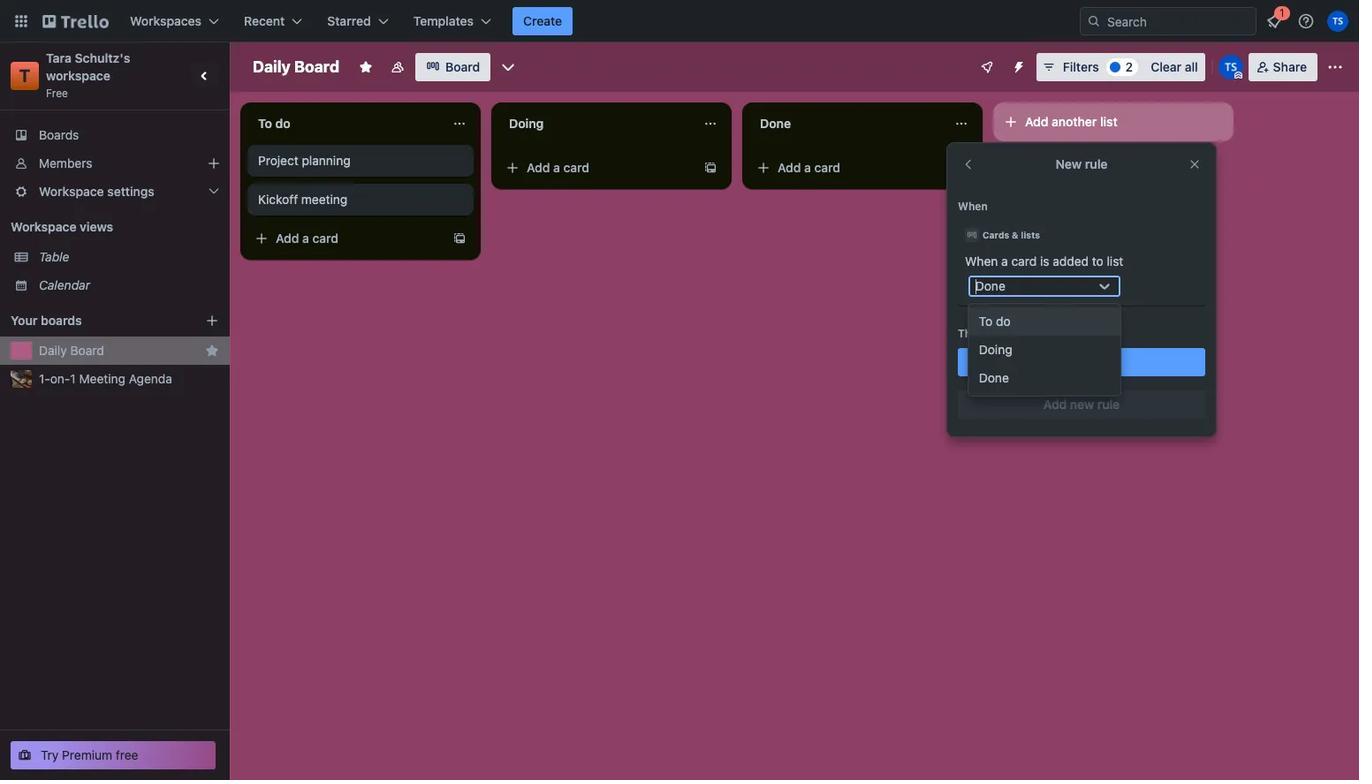 Task type: describe. For each thing, give the bounding box(es) containing it.
2 horizontal spatial board
[[445, 59, 480, 74]]

calendar
[[39, 277, 90, 292]]

share
[[1273, 59, 1307, 74]]

1-
[[39, 371, 50, 386]]

back to home image
[[42, 7, 109, 35]]

clear
[[1151, 59, 1181, 74]]

workspaces
[[130, 13, 202, 28]]

open information menu image
[[1297, 12, 1315, 30]]

doing inside text box
[[509, 116, 544, 131]]

members link
[[0, 149, 230, 178]]

workspace for workspace views
[[11, 219, 76, 234]]

add a card button for done
[[749, 154, 947, 182]]

2 vertical spatial done
[[979, 370, 1009, 385]]

1 vertical spatial done
[[975, 278, 1005, 293]]

workspace visible image
[[391, 60, 405, 74]]

t link
[[11, 62, 39, 90]]

1 vertical spatial list
[[1107, 254, 1123, 269]]

1 horizontal spatial doing
[[979, 342, 1012, 357]]

add inside 'button'
[[1043, 397, 1067, 412]]

share button
[[1248, 53, 1317, 81]]

meeting
[[79, 371, 125, 386]]

tara schultz (taraschultz7) image inside primary element
[[1327, 11, 1348, 32]]

add a card for done
[[778, 160, 840, 175]]

project planning link
[[258, 152, 463, 170]]

daily inside daily board link
[[39, 343, 67, 358]]

when for when
[[958, 200, 988, 213]]

agenda
[[129, 371, 172, 386]]

add for doing's add a card button
[[527, 160, 550, 175]]

starred icon image
[[205, 344, 219, 358]]

1 vertical spatial do
[[996, 314, 1011, 329]]

try premium free button
[[11, 741, 216, 770]]

1 horizontal spatial to do
[[979, 314, 1011, 329]]

try
[[41, 748, 59, 763]]

automation image
[[1004, 53, 1029, 78]]

Board name text field
[[244, 53, 348, 81]]

on-
[[50, 371, 70, 386]]

workspace settings button
[[0, 178, 230, 206]]

schultz's
[[75, 50, 130, 65]]

boards
[[41, 313, 82, 328]]

table
[[39, 249, 69, 264]]

kickoff
[[258, 192, 298, 207]]

add action
[[1056, 354, 1118, 369]]

a for done
[[804, 160, 811, 175]]

do inside to do text field
[[275, 116, 290, 131]]

settings
[[107, 184, 154, 199]]

clear all button
[[1144, 53, 1205, 81]]

workspace navigation collapse icon image
[[193, 64, 217, 88]]

add board image
[[205, 314, 219, 328]]

kickoff meeting link
[[258, 191, 463, 209]]

templates
[[413, 13, 474, 28]]

a for to do
[[302, 231, 309, 246]]

recent
[[244, 13, 285, 28]]

1 notification image
[[1264, 11, 1285, 32]]

card left is
[[1011, 254, 1037, 269]]

kickoff meeting
[[258, 192, 348, 207]]

planning
[[302, 153, 350, 168]]

add a card for doing
[[527, 160, 589, 175]]

add new rule button
[[958, 391, 1205, 419]]

add action button
[[958, 348, 1205, 376]]

recent button
[[233, 7, 313, 35]]

new rule
[[1055, 156, 1108, 171]]

board link
[[415, 53, 491, 81]]

0 vertical spatial rule
[[1085, 156, 1108, 171]]

0 horizontal spatial daily board
[[39, 343, 104, 358]]

to do inside to do text field
[[258, 116, 290, 131]]

new
[[1055, 156, 1082, 171]]

daily inside daily board text field
[[253, 57, 291, 76]]

add another list button
[[993, 103, 1234, 141]]

add new rule
[[1043, 397, 1120, 412]]

1-on-1 meeting agenda
[[39, 371, 172, 386]]

daily board link
[[39, 342, 198, 360]]



Task type: locate. For each thing, give the bounding box(es) containing it.
tara schultz's workspace link
[[46, 50, 133, 83]]

1-on-1 meeting agenda link
[[39, 370, 219, 388]]

a down done text box
[[804, 160, 811, 175]]

tara schultz's workspace free
[[46, 50, 133, 100]]

daily board up 1
[[39, 343, 104, 358]]

boards link
[[0, 121, 230, 149]]

boards
[[39, 127, 79, 142]]

0 horizontal spatial add a card button
[[247, 224, 445, 253]]

1 vertical spatial daily
[[39, 343, 67, 358]]

search image
[[1087, 14, 1101, 28]]

t
[[19, 65, 30, 86]]

this member is an admin of this board. image
[[1234, 72, 1242, 80]]

doing down customize views image
[[509, 116, 544, 131]]

0 vertical spatial when
[[958, 200, 988, 213]]

templates button
[[403, 7, 502, 35]]

create from template… image for doing
[[703, 161, 718, 175]]

when
[[958, 200, 988, 213], [965, 254, 998, 269]]

0 horizontal spatial board
[[70, 343, 104, 358]]

cards
[[983, 230, 1009, 240]]

daily board down recent dropdown button
[[253, 57, 339, 76]]

rule
[[1085, 156, 1108, 171], [1097, 397, 1120, 412]]

to down when a card is added to list
[[979, 314, 993, 329]]

a down kickoff meeting
[[302, 231, 309, 246]]

free
[[46, 87, 68, 100]]

when down cards
[[965, 254, 998, 269]]

a down cards & lists
[[1001, 254, 1008, 269]]

0 vertical spatial do
[[275, 116, 290, 131]]

tara schultz (taraschultz7) image
[[1327, 11, 1348, 32], [1218, 55, 1243, 80]]

0 horizontal spatial create from template… image
[[452, 232, 467, 246]]

daily board inside text field
[[253, 57, 339, 76]]

add down the doing text box
[[527, 160, 550, 175]]

rule right new
[[1097, 397, 1120, 412]]

added
[[1053, 254, 1089, 269]]

board left star or unstar board icon
[[294, 57, 339, 76]]

1 horizontal spatial add a card
[[527, 160, 589, 175]]

then
[[958, 327, 984, 340]]

0 horizontal spatial do
[[275, 116, 290, 131]]

another
[[1052, 114, 1097, 129]]

add left new
[[1043, 397, 1067, 412]]

meeting
[[301, 192, 348, 207]]

card down done text box
[[814, 160, 840, 175]]

a
[[553, 160, 560, 175], [804, 160, 811, 175], [302, 231, 309, 246], [1001, 254, 1008, 269]]

0 vertical spatial to
[[258, 116, 272, 131]]

board
[[294, 57, 339, 76], [445, 59, 480, 74], [70, 343, 104, 358]]

add a card
[[527, 160, 589, 175], [778, 160, 840, 175], [276, 231, 338, 246]]

starred button
[[317, 7, 399, 35]]

add a card button down 'kickoff meeting' link
[[247, 224, 445, 253]]

0 vertical spatial create from template… image
[[703, 161, 718, 175]]

daily down recent dropdown button
[[253, 57, 291, 76]]

add down done text box
[[778, 160, 801, 175]]

Done text field
[[749, 110, 944, 138]]

primary element
[[0, 0, 1359, 42]]

add a card button for doing
[[498, 154, 696, 182]]

doing down then on the top right
[[979, 342, 1012, 357]]

add a card button down the doing text box
[[498, 154, 696, 182]]

1
[[70, 371, 76, 386]]

your boards with 2 items element
[[11, 310, 178, 331]]

create from template… image
[[954, 161, 968, 175]]

Search field
[[1101, 8, 1256, 34]]

add a card down done text box
[[778, 160, 840, 175]]

1 vertical spatial to
[[979, 314, 993, 329]]

calendar link
[[39, 277, 219, 294]]

action
[[1082, 354, 1118, 369]]

add left another
[[1025, 114, 1048, 129]]

filters
[[1063, 59, 1099, 74]]

card for done
[[814, 160, 840, 175]]

0 horizontal spatial to
[[258, 116, 272, 131]]

0 horizontal spatial doing
[[509, 116, 544, 131]]

to inside to do text field
[[258, 116, 272, 131]]

add for add another list button
[[1025, 114, 1048, 129]]

add a card for to do
[[276, 231, 338, 246]]

0 vertical spatial done
[[760, 116, 791, 131]]

all
[[1185, 59, 1198, 74]]

0 vertical spatial list
[[1100, 114, 1118, 129]]

Doing text field
[[498, 110, 693, 138]]

list
[[1100, 114, 1118, 129], [1107, 254, 1123, 269]]

project planning
[[258, 153, 350, 168]]

cards & lists
[[983, 230, 1040, 240]]

to
[[258, 116, 272, 131], [979, 314, 993, 329]]

clear all
[[1151, 59, 1198, 74]]

board left customize views image
[[445, 59, 480, 74]]

1 vertical spatial tara schultz (taraschultz7) image
[[1218, 55, 1243, 80]]

1 horizontal spatial tara schultz (taraschultz7) image
[[1327, 11, 1348, 32]]

starred
[[327, 13, 371, 28]]

daily board
[[253, 57, 339, 76], [39, 343, 104, 358]]

1 horizontal spatial create from template… image
[[703, 161, 718, 175]]

1 horizontal spatial daily
[[253, 57, 291, 76]]

daily up on-
[[39, 343, 67, 358]]

done inside text box
[[760, 116, 791, 131]]

&
[[1012, 230, 1018, 240]]

daily
[[253, 57, 291, 76], [39, 343, 67, 358]]

1 horizontal spatial to
[[979, 314, 993, 329]]

list right another
[[1100, 114, 1118, 129]]

card
[[563, 160, 589, 175], [814, 160, 840, 175], [312, 231, 338, 246], [1011, 254, 1037, 269]]

0 vertical spatial daily board
[[253, 57, 339, 76]]

your
[[11, 313, 38, 328]]

to do up project
[[258, 116, 290, 131]]

rule right "new"
[[1085, 156, 1108, 171]]

workspace views
[[11, 219, 113, 234]]

2 horizontal spatial add a card
[[778, 160, 840, 175]]

list inside button
[[1100, 114, 1118, 129]]

tara schultz (taraschultz7) image right all
[[1218, 55, 1243, 80]]

card for doing
[[563, 160, 589, 175]]

workspaces button
[[119, 7, 230, 35]]

doing
[[509, 116, 544, 131], [979, 342, 1012, 357]]

to do down when a card is added to list
[[979, 314, 1011, 329]]

a for doing
[[553, 160, 560, 175]]

table link
[[39, 248, 219, 266]]

tara
[[46, 50, 72, 65]]

rule inside 'button'
[[1097, 397, 1120, 412]]

star or unstar board image
[[359, 60, 373, 74]]

0 horizontal spatial add a card
[[276, 231, 338, 246]]

1 vertical spatial create from template… image
[[452, 232, 467, 246]]

2
[[1125, 59, 1133, 74]]

add left "action"
[[1056, 354, 1079, 369]]

board down the "your boards with 2 items" element
[[70, 343, 104, 358]]

lists
[[1021, 230, 1040, 240]]

done
[[760, 116, 791, 131], [975, 278, 1005, 293], [979, 370, 1009, 385]]

views
[[80, 219, 113, 234]]

do
[[275, 116, 290, 131], [996, 314, 1011, 329]]

add a card down kickoff meeting
[[276, 231, 338, 246]]

1 horizontal spatial daily board
[[253, 57, 339, 76]]

0 horizontal spatial to do
[[258, 116, 290, 131]]

0 vertical spatial daily
[[253, 57, 291, 76]]

add another list
[[1025, 114, 1118, 129]]

1 horizontal spatial board
[[294, 57, 339, 76]]

add a card down the doing text box
[[527, 160, 589, 175]]

to do
[[258, 116, 290, 131], [979, 314, 1011, 329]]

workspace inside "popup button"
[[39, 184, 104, 199]]

1 vertical spatial rule
[[1097, 397, 1120, 412]]

your boards
[[11, 313, 82, 328]]

workspace up the table
[[11, 219, 76, 234]]

add a card button
[[498, 154, 696, 182], [749, 154, 947, 182], [247, 224, 445, 253]]

show menu image
[[1326, 58, 1344, 76]]

workspace
[[46, 68, 110, 83]]

1 vertical spatial to do
[[979, 314, 1011, 329]]

1 vertical spatial when
[[965, 254, 998, 269]]

workspace down members
[[39, 184, 104, 199]]

create from template… image
[[703, 161, 718, 175], [452, 232, 467, 246]]

is
[[1040, 254, 1049, 269]]

workspace settings
[[39, 184, 154, 199]]

1 horizontal spatial do
[[996, 314, 1011, 329]]

create
[[523, 13, 562, 28]]

to
[[1092, 254, 1103, 269]]

add for to do's add a card button
[[276, 231, 299, 246]]

try premium free
[[41, 748, 138, 763]]

when up cards
[[958, 200, 988, 213]]

card for to do
[[312, 231, 338, 246]]

to up project
[[258, 116, 272, 131]]

when for when a card is added to list
[[965, 254, 998, 269]]

power ups image
[[980, 60, 994, 74]]

a down the doing text box
[[553, 160, 560, 175]]

0 vertical spatial workspace
[[39, 184, 104, 199]]

1 vertical spatial daily board
[[39, 343, 104, 358]]

add for add a card button corresponding to done
[[778, 160, 801, 175]]

when a card is added to list
[[965, 254, 1123, 269]]

create from template… image for to do
[[452, 232, 467, 246]]

0 vertical spatial doing
[[509, 116, 544, 131]]

2 horizontal spatial add a card button
[[749, 154, 947, 182]]

list right to
[[1107, 254, 1123, 269]]

0 horizontal spatial tara schultz (taraschultz7) image
[[1218, 55, 1243, 80]]

0 horizontal spatial daily
[[39, 343, 67, 358]]

do up project
[[275, 116, 290, 131]]

1 vertical spatial doing
[[979, 342, 1012, 357]]

card down the doing text box
[[563, 160, 589, 175]]

1 horizontal spatial add a card button
[[498, 154, 696, 182]]

add a card button down done text box
[[749, 154, 947, 182]]

add down kickoff
[[276, 231, 299, 246]]

project
[[258, 153, 298, 168]]

add a card button for to do
[[247, 224, 445, 253]]

free
[[116, 748, 138, 763]]

workspace for workspace settings
[[39, 184, 104, 199]]

1 vertical spatial workspace
[[11, 219, 76, 234]]

members
[[39, 156, 92, 171]]

card down the meeting
[[312, 231, 338, 246]]

board inside text field
[[294, 57, 339, 76]]

workspace
[[39, 184, 104, 199], [11, 219, 76, 234]]

do right then on the top right
[[996, 314, 1011, 329]]

create button
[[513, 7, 573, 35]]

customize views image
[[500, 58, 517, 76]]

premium
[[62, 748, 112, 763]]

add
[[1025, 114, 1048, 129], [527, 160, 550, 175], [778, 160, 801, 175], [276, 231, 299, 246], [1056, 354, 1079, 369], [1043, 397, 1067, 412]]

tara schultz (taraschultz7) image right open information menu image
[[1327, 11, 1348, 32]]

new
[[1070, 397, 1094, 412]]

0 vertical spatial tara schultz (taraschultz7) image
[[1327, 11, 1348, 32]]

To do text field
[[247, 110, 442, 138]]

0 vertical spatial to do
[[258, 116, 290, 131]]



Task type: vqa. For each thing, say whether or not it's contained in the screenshot.
Your boards with 2 items Element
yes



